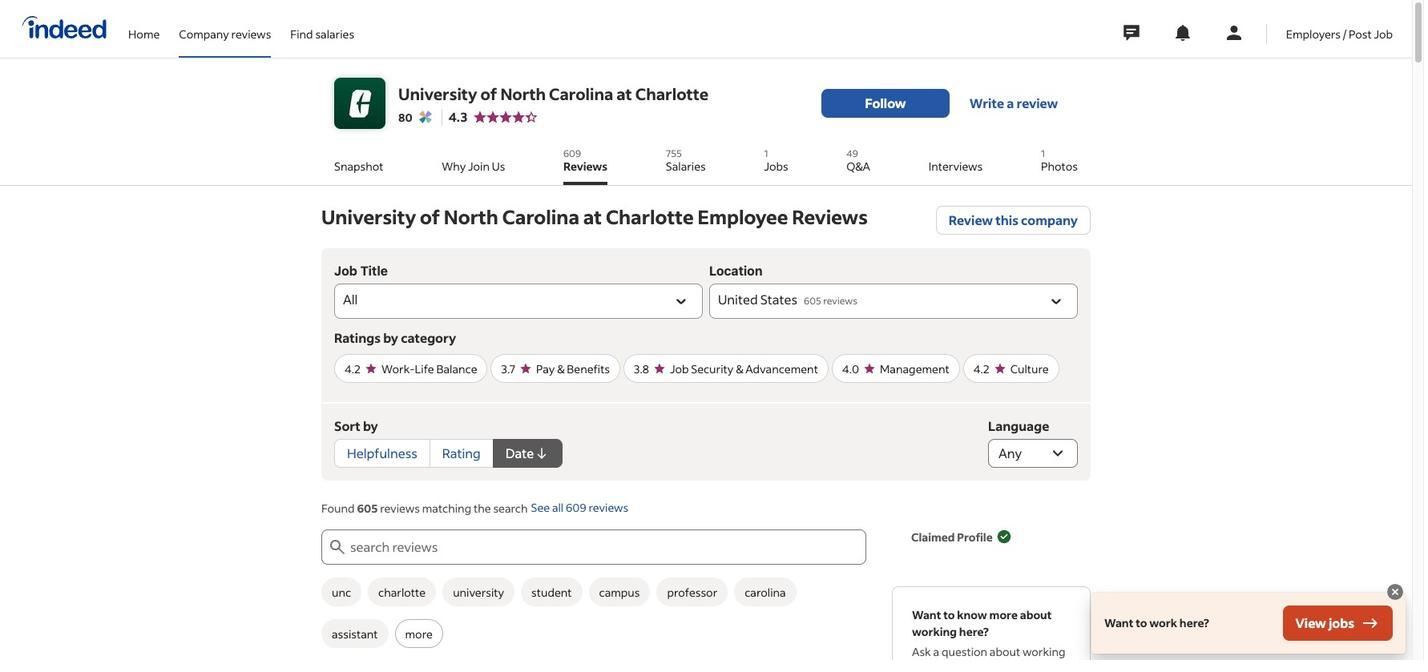 Task type: vqa. For each thing, say whether or not it's contained in the screenshot.


Task type: locate. For each thing, give the bounding box(es) containing it.
1 for jobs
[[764, 147, 768, 159]]

1 vertical spatial university
[[321, 204, 416, 229]]

1 vertical spatial 605
[[357, 501, 378, 516]]

states
[[760, 291, 797, 308]]

charlotte
[[635, 83, 709, 104], [606, 204, 694, 229]]

1 vertical spatial by
[[363, 418, 378, 434]]

0 horizontal spatial &
[[557, 361, 565, 376]]

find
[[290, 26, 313, 41]]

claimed profile
[[911, 529, 993, 545]]

job inside "link"
[[1374, 26, 1393, 41]]

1 vertical spatial at
[[583, 204, 602, 229]]

university
[[398, 83, 477, 104], [321, 204, 416, 229]]

1 vertical spatial about
[[990, 644, 1020, 660]]

609 right all
[[566, 500, 586, 516]]

job security & advancement
[[670, 361, 818, 376]]

0 vertical spatial more
[[989, 607, 1018, 623]]

1 horizontal spatial north
[[500, 83, 546, 104]]

want for want to work here?
[[1104, 615, 1133, 631]]

life
[[415, 361, 434, 376]]

of
[[480, 83, 497, 104], [420, 204, 440, 229]]

0 vertical spatial north
[[500, 83, 546, 104]]

to for know
[[943, 607, 955, 623]]

north down "why join us"
[[444, 204, 498, 229]]

1 horizontal spatial 4.2
[[973, 361, 989, 376]]

charlotte up '755'
[[635, 83, 709, 104]]

close image
[[1386, 583, 1405, 602]]

1 vertical spatial north
[[444, 204, 498, 229]]

home
[[128, 26, 160, 41]]

sort
[[334, 418, 360, 434]]

reviews down q&a
[[792, 204, 868, 229]]

rating
[[442, 445, 481, 462]]

2 & from the left
[[736, 361, 743, 376]]

609 inside found 605 reviews matching the search see all 609 reviews
[[566, 500, 586, 516]]

to left 'work'
[[1136, 615, 1147, 631]]

here? right 'work'
[[1179, 615, 1209, 631]]

reviews inside united states 605 reviews
[[823, 295, 857, 307]]

university link
[[442, 578, 515, 607]]

0 horizontal spatial to
[[943, 607, 955, 623]]

0 horizontal spatial 4.2
[[345, 361, 361, 376]]

here? down the know
[[959, 624, 989, 639]]

by up work-
[[383, 329, 398, 346]]

found
[[321, 501, 355, 516]]

group
[[334, 439, 563, 468]]

want
[[912, 607, 941, 623], [1104, 615, 1133, 631]]

snapshot
[[334, 159, 383, 174]]

0 horizontal spatial more
[[405, 626, 433, 642]]

1 horizontal spatial more
[[989, 607, 1018, 623]]

reviews
[[231, 26, 271, 41], [823, 295, 857, 307], [589, 500, 628, 516], [380, 501, 420, 516]]

0 vertical spatial university
[[398, 83, 477, 104]]

salaries
[[315, 26, 354, 41]]

1 horizontal spatial at
[[616, 83, 632, 104]]

0 horizontal spatial job
[[334, 264, 357, 278]]

university of north carolina at charlotte
[[398, 83, 709, 104]]

working right question
[[1023, 644, 1065, 660]]

reviews up input keywords to search reviews field
[[589, 500, 628, 516]]

1 horizontal spatial &
[[736, 361, 743, 376]]

review this company link
[[936, 206, 1091, 235]]

find salaries link
[[290, 0, 354, 54]]

write
[[970, 95, 1004, 111]]

to
[[943, 607, 955, 623], [1136, 615, 1147, 631]]

1 horizontal spatial reviews
[[792, 204, 868, 229]]

2 4.2 from the left
[[973, 361, 989, 376]]

& right security
[[736, 361, 743, 376]]

1 horizontal spatial working
[[1023, 644, 1065, 660]]

job right post
[[1374, 26, 1393, 41]]

helpfulness link
[[334, 439, 430, 468]]

charlotte
[[378, 585, 426, 600]]

see
[[531, 500, 550, 516]]

university for university of north carolina at charlotte
[[398, 83, 477, 104]]

3.8
[[634, 361, 649, 376]]

want left 'work'
[[1104, 615, 1133, 631]]

university for university of north carolina at charlotte employee reviews
[[321, 204, 416, 229]]

609 down the university of north carolina at charlotte
[[563, 147, 581, 159]]

1 horizontal spatial of
[[480, 83, 497, 104]]

unc
[[332, 585, 351, 600]]

0 vertical spatial at
[[616, 83, 632, 104]]

0 horizontal spatial here?
[[959, 624, 989, 639]]

job left title
[[334, 264, 357, 278]]

1 down "review"
[[1041, 147, 1045, 159]]

0 vertical spatial carolina
[[549, 83, 613, 104]]

1 horizontal spatial 1
[[1041, 147, 1045, 159]]

1 vertical spatial 609
[[566, 500, 586, 516]]

609
[[563, 147, 581, 159], [566, 500, 586, 516]]

post
[[1349, 26, 1372, 41]]

0 horizontal spatial of
[[420, 204, 440, 229]]

find salaries
[[290, 26, 354, 41]]

0 vertical spatial of
[[480, 83, 497, 104]]

1 vertical spatial working
[[1023, 644, 1065, 660]]

2 horizontal spatial job
[[1374, 26, 1393, 41]]

0 vertical spatial by
[[383, 329, 398, 346]]

want up ask
[[912, 607, 941, 623]]

1 horizontal spatial to
[[1136, 615, 1147, 631]]

salaries
[[666, 159, 706, 174]]

1 horizontal spatial 605
[[804, 295, 821, 307]]

work
[[1149, 615, 1177, 631]]

1 horizontal spatial here?
[[1179, 615, 1209, 631]]

carolina up 609 reviews
[[549, 83, 613, 104]]

university of north carolina at charlotte employee reviews
[[321, 204, 868, 229]]

know
[[957, 607, 987, 623]]

by
[[383, 329, 398, 346], [363, 418, 378, 434]]

this
[[995, 212, 1018, 228]]

job left security
[[670, 361, 689, 376]]

university up work wellbeing logo in the left of the page
[[398, 83, 477, 104]]

carolina for university of north carolina at charlotte employee reviews
[[502, 204, 579, 229]]

united states 605 reviews
[[718, 291, 857, 308]]

1 vertical spatial of
[[420, 204, 440, 229]]

1 4.2 from the left
[[345, 361, 361, 376]]

north for university of north carolina at charlotte employee reviews
[[444, 204, 498, 229]]

see all 609 reviews link
[[531, 500, 628, 517]]

job title
[[334, 264, 388, 278]]

4.2 for work-life balance
[[345, 361, 361, 376]]

0 horizontal spatial a
[[933, 644, 939, 660]]

group containing helpfulness
[[334, 439, 563, 468]]

balance
[[436, 361, 477, 376]]

by right sort
[[363, 418, 378, 434]]

to inside want to know more about working here? ask a question about working
[[943, 607, 955, 623]]

605 right found
[[357, 501, 378, 516]]

1 horizontal spatial by
[[383, 329, 398, 346]]

more right the know
[[989, 607, 1018, 623]]

0 horizontal spatial 605
[[357, 501, 378, 516]]

working up ask
[[912, 624, 957, 639]]

charlotte down salaries
[[606, 204, 694, 229]]

all
[[552, 500, 564, 516]]

0 horizontal spatial by
[[363, 418, 378, 434]]

1 inside 1 photos
[[1041, 147, 1045, 159]]

write a review
[[970, 95, 1058, 111]]

a right ask
[[933, 644, 939, 660]]

1 vertical spatial carolina
[[502, 204, 579, 229]]

4.2 down ratings
[[345, 361, 361, 376]]

about right question
[[990, 644, 1020, 660]]

us
[[492, 159, 505, 174]]

professor
[[667, 585, 717, 600]]

reviews up university of north carolina at charlotte employee reviews
[[563, 159, 608, 174]]

here?
[[1179, 615, 1209, 631], [959, 624, 989, 639]]

at
[[616, 83, 632, 104], [583, 204, 602, 229]]

company
[[1021, 212, 1078, 228]]

at for university of north carolina at charlotte employee reviews
[[583, 204, 602, 229]]

jobs
[[764, 159, 788, 174]]

assistant link
[[321, 619, 388, 648]]

1 horizontal spatial want
[[1104, 615, 1133, 631]]

0 vertical spatial job
[[1374, 26, 1393, 41]]

49
[[846, 147, 858, 159]]

0 horizontal spatial north
[[444, 204, 498, 229]]

search
[[493, 501, 528, 516]]

a right write in the right top of the page
[[1007, 95, 1014, 111]]

to left the know
[[943, 607, 955, 623]]

1 vertical spatial charlotte
[[606, 204, 694, 229]]

1
[[764, 147, 768, 159], [1041, 147, 1045, 159]]

80
[[398, 109, 412, 125]]

0 vertical spatial charlotte
[[635, 83, 709, 104]]

0 horizontal spatial reviews
[[563, 159, 608, 174]]

view
[[1295, 615, 1326, 631]]

by for ratings
[[383, 329, 398, 346]]

1 inside '1 jobs'
[[764, 147, 768, 159]]

605 right the states
[[804, 295, 821, 307]]

north up us
[[500, 83, 546, 104]]

1 jobs
[[764, 147, 788, 174]]

ask
[[912, 644, 931, 660]]

reviews right the states
[[823, 295, 857, 307]]

0 horizontal spatial at
[[583, 204, 602, 229]]

work-
[[381, 361, 415, 376]]

605 inside found 605 reviews matching the search see all 609 reviews
[[357, 501, 378, 516]]

0 vertical spatial reviews
[[563, 159, 608, 174]]

0 vertical spatial 605
[[804, 295, 821, 307]]

want inside want to know more about working here? ask a question about working
[[912, 607, 941, 623]]

0 vertical spatial 609
[[563, 147, 581, 159]]

1 horizontal spatial job
[[670, 361, 689, 376]]

4.2 left culture
[[973, 361, 989, 376]]

about
[[1020, 607, 1052, 623], [990, 644, 1020, 660]]

university down snapshot
[[321, 204, 416, 229]]

2 1 from the left
[[1041, 147, 1045, 159]]

carolina for university of north carolina at charlotte
[[549, 83, 613, 104]]

at for university of north carolina at charlotte
[[616, 83, 632, 104]]

1 vertical spatial more
[[405, 626, 433, 642]]

rating link
[[429, 439, 493, 468]]

claimed profile button
[[911, 519, 1012, 555]]

1 vertical spatial a
[[933, 644, 939, 660]]

605
[[804, 295, 821, 307], [357, 501, 378, 516]]

1 vertical spatial job
[[334, 264, 357, 278]]

more down charlotte link
[[405, 626, 433, 642]]

605 inside united states 605 reviews
[[804, 295, 821, 307]]

49 q&a
[[846, 147, 870, 174]]

0 horizontal spatial working
[[912, 624, 957, 639]]

reviews left matching at the bottom of page
[[380, 501, 420, 516]]

carolina
[[549, 83, 613, 104], [502, 204, 579, 229]]

& right the pay
[[557, 361, 565, 376]]

0 vertical spatial working
[[912, 624, 957, 639]]

0 horizontal spatial want
[[912, 607, 941, 623]]

4.2
[[345, 361, 361, 376], [973, 361, 989, 376]]

0 horizontal spatial 1
[[764, 147, 768, 159]]

jobs
[[1329, 615, 1354, 631]]

755
[[666, 147, 682, 159]]

about right the know
[[1020, 607, 1052, 623]]

4.2 for culture
[[973, 361, 989, 376]]

professor link
[[657, 578, 728, 607]]

1 up employee
[[764, 147, 768, 159]]

1 1 from the left
[[764, 147, 768, 159]]

of for university of north carolina at charlotte
[[480, 83, 497, 104]]

2 vertical spatial job
[[670, 361, 689, 376]]

0 vertical spatial a
[[1007, 95, 1014, 111]]

carolina down us
[[502, 204, 579, 229]]

north
[[500, 83, 546, 104], [444, 204, 498, 229]]



Task type: describe. For each thing, give the bounding box(es) containing it.
view jobs
[[1295, 615, 1354, 631]]

job for job title
[[334, 264, 357, 278]]

want to know more about working here? ask a question about working
[[912, 607, 1068, 660]]

unc link
[[321, 578, 361, 607]]

title
[[360, 264, 388, 278]]

charlotte for university of north carolina at charlotte
[[635, 83, 709, 104]]

1 & from the left
[[557, 361, 565, 376]]

employers / post job
[[1286, 26, 1393, 41]]

by for sort
[[363, 418, 378, 434]]

location
[[709, 264, 763, 278]]

more button
[[395, 619, 443, 648]]

more inside want to know more about working here? ask a question about working
[[989, 607, 1018, 623]]

security
[[691, 361, 733, 376]]

4.3
[[449, 108, 467, 125]]

carolina
[[745, 585, 786, 600]]

charlotte for university of north carolina at charlotte employee reviews
[[606, 204, 694, 229]]

4.0
[[842, 361, 859, 376]]

campus
[[599, 585, 640, 600]]

benefits
[[567, 361, 610, 376]]

messages unread count 0 image
[[1121, 17, 1142, 49]]

1 for photos
[[1041, 147, 1045, 159]]

home link
[[128, 0, 160, 54]]

want to work here?
[[1104, 615, 1209, 631]]

the
[[474, 501, 491, 516]]

photos
[[1041, 159, 1078, 174]]

interviews
[[929, 159, 983, 174]]

company reviews link
[[179, 0, 271, 54]]

ratings by category
[[334, 329, 456, 346]]

to for work
[[1136, 615, 1147, 631]]

write a review link
[[950, 89, 1078, 118]]

follow button
[[821, 89, 950, 118]]

0 vertical spatial about
[[1020, 607, 1052, 623]]

reviews right company
[[231, 26, 271, 41]]

date link
[[493, 439, 563, 468]]

q&a
[[846, 159, 870, 174]]

north for university of north carolina at charlotte
[[500, 83, 546, 104]]

charlotte link
[[368, 578, 436, 607]]

advancement
[[745, 361, 818, 376]]

why join us link
[[442, 142, 505, 185]]

3.7
[[501, 361, 515, 376]]

work-life balance
[[381, 361, 477, 376]]

Input keywords to search reviews field
[[347, 530, 866, 565]]

snapshot link
[[334, 142, 383, 185]]

why
[[442, 159, 466, 174]]

why join us
[[442, 159, 505, 174]]

want for want to know more about working here? ask a question about working
[[912, 607, 941, 623]]

interviews link
[[929, 142, 983, 185]]

1 photos
[[1041, 147, 1078, 174]]

language
[[988, 418, 1049, 434]]

employee
[[698, 204, 788, 229]]

management
[[880, 361, 949, 376]]

notifications unread count 0 image
[[1173, 23, 1192, 42]]

carolina link
[[734, 578, 796, 607]]

student link
[[521, 578, 582, 607]]

found 605 reviews matching the search see all 609 reviews
[[321, 500, 628, 516]]

student
[[531, 585, 572, 600]]

culture
[[1010, 361, 1049, 376]]

of for university of north carolina at charlotte employee reviews
[[420, 204, 440, 229]]

a inside want to know more about working here? ask a question about working
[[933, 644, 939, 660]]

sort by
[[334, 418, 378, 434]]

company
[[179, 26, 229, 41]]

join
[[468, 159, 490, 174]]

assistant
[[332, 626, 378, 642]]

question
[[942, 644, 987, 660]]

609 inside 609 reviews
[[563, 147, 581, 159]]

helpfulness
[[347, 445, 417, 462]]

job for job security & advancement
[[670, 361, 689, 376]]

matching
[[422, 501, 471, 516]]

/
[[1343, 26, 1347, 41]]

employers / post job link
[[1286, 0, 1393, 54]]

united
[[718, 291, 758, 308]]

work wellbeing logo image
[[419, 111, 432, 123]]

more inside button
[[405, 626, 433, 642]]

609 reviews
[[563, 147, 608, 174]]

here? inside want to know more about working here? ask a question about working
[[959, 624, 989, 639]]

review
[[1017, 95, 1058, 111]]

profile
[[957, 529, 993, 545]]

date
[[506, 445, 534, 462]]

1 horizontal spatial a
[[1007, 95, 1014, 111]]

claimed
[[911, 529, 955, 545]]

pay
[[536, 361, 555, 376]]

ratings
[[334, 329, 381, 346]]

view jobs link
[[1283, 606, 1393, 641]]

account image
[[1224, 23, 1244, 42]]

pay & benefits
[[536, 361, 610, 376]]

review this company
[[949, 212, 1078, 228]]

755 salaries
[[666, 147, 706, 174]]

1 vertical spatial reviews
[[792, 204, 868, 229]]

all
[[343, 291, 358, 308]]



